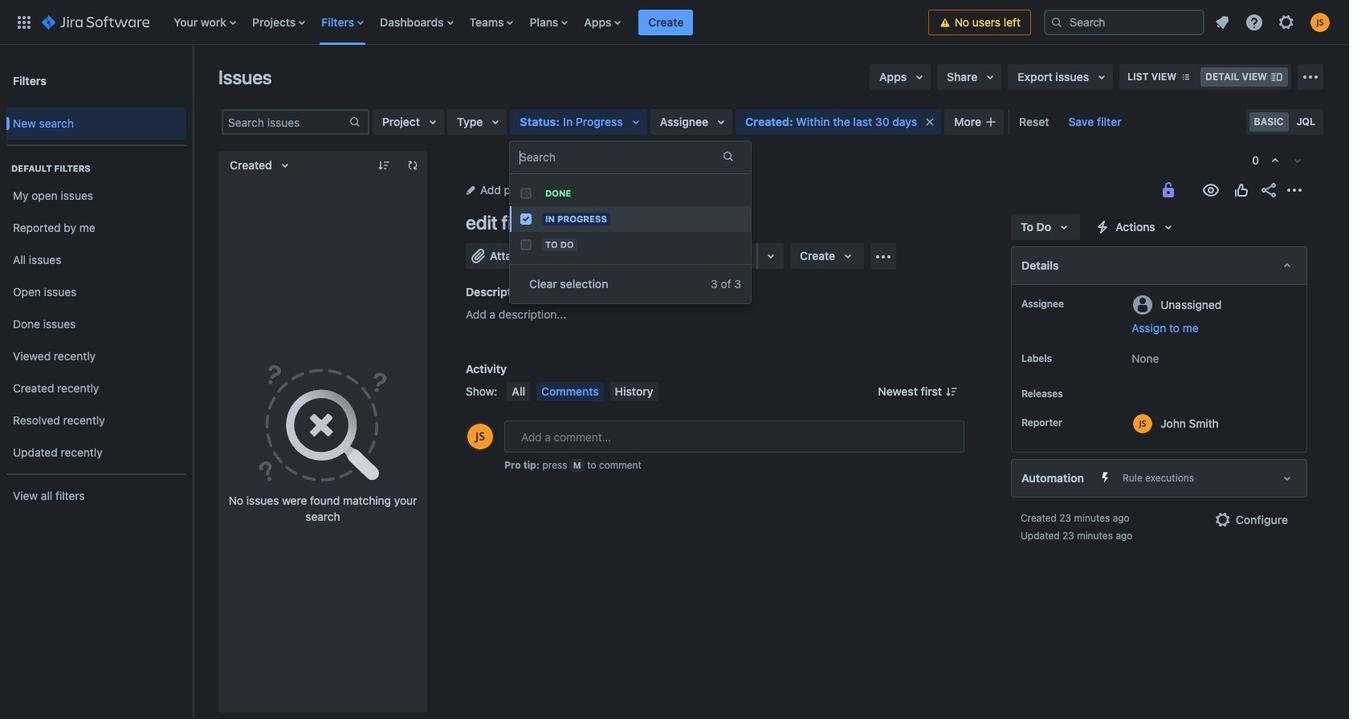 Task type: vqa. For each thing, say whether or not it's contained in the screenshot.
Activity Stream IMAGE
no



Task type: locate. For each thing, give the bounding box(es) containing it.
jira software image
[[42, 12, 150, 32], [42, 12, 150, 32]]

more information about john smith image
[[1134, 415, 1153, 434]]

Search text field
[[520, 149, 523, 166]]

0 vertical spatial group
[[6, 103, 186, 145]]

help image
[[1245, 12, 1265, 32]]

menu bar
[[504, 382, 662, 402]]

notifications image
[[1213, 12, 1233, 32]]

add app image
[[874, 247, 894, 266]]

banner
[[0, 0, 1350, 45]]

1 vertical spatial group
[[1266, 151, 1308, 170]]

list
[[166, 0, 929, 45], [1208, 8, 1340, 37]]

appswitcher icon image
[[14, 12, 34, 32]]

remove field image
[[921, 112, 940, 132]]

vote options: no one has voted for this issue yet. image
[[1233, 181, 1252, 200]]

import and bulk change issues; go back to the old issue search image
[[1302, 67, 1321, 87]]

addicon image
[[985, 116, 998, 129]]

heading
[[6, 162, 186, 175]]

0 horizontal spatial list
[[166, 0, 929, 45]]

None search field
[[1045, 9, 1205, 35]]

default filters group
[[6, 146, 186, 474]]

open pluggable items dropdown image
[[910, 67, 930, 87]]

group
[[6, 103, 186, 145], [1266, 151, 1308, 170]]

1 horizontal spatial group
[[1266, 151, 1308, 170]]

list item
[[639, 0, 694, 45]]

0 horizontal spatial group
[[6, 103, 186, 145]]

search image
[[1051, 16, 1064, 29]]

Add a comment… field
[[505, 421, 965, 453]]

primary element
[[10, 0, 929, 45]]



Task type: describe. For each thing, give the bounding box(es) containing it.
sidebar navigation image
[[175, 64, 211, 96]]

1 horizontal spatial list
[[1208, 8, 1340, 37]]

details element
[[1012, 247, 1308, 285]]

order by image
[[275, 156, 295, 175]]

Search issues text field
[[223, 111, 349, 133]]

Search field
[[1045, 9, 1205, 35]]

your profile and settings image
[[1311, 12, 1331, 32]]

watch options: you are not watching this issue, 0 people watching image
[[1202, 181, 1221, 200]]

settings image
[[1278, 12, 1297, 32]]

automation element
[[1012, 460, 1308, 498]]

actions image
[[1286, 181, 1305, 200]]



